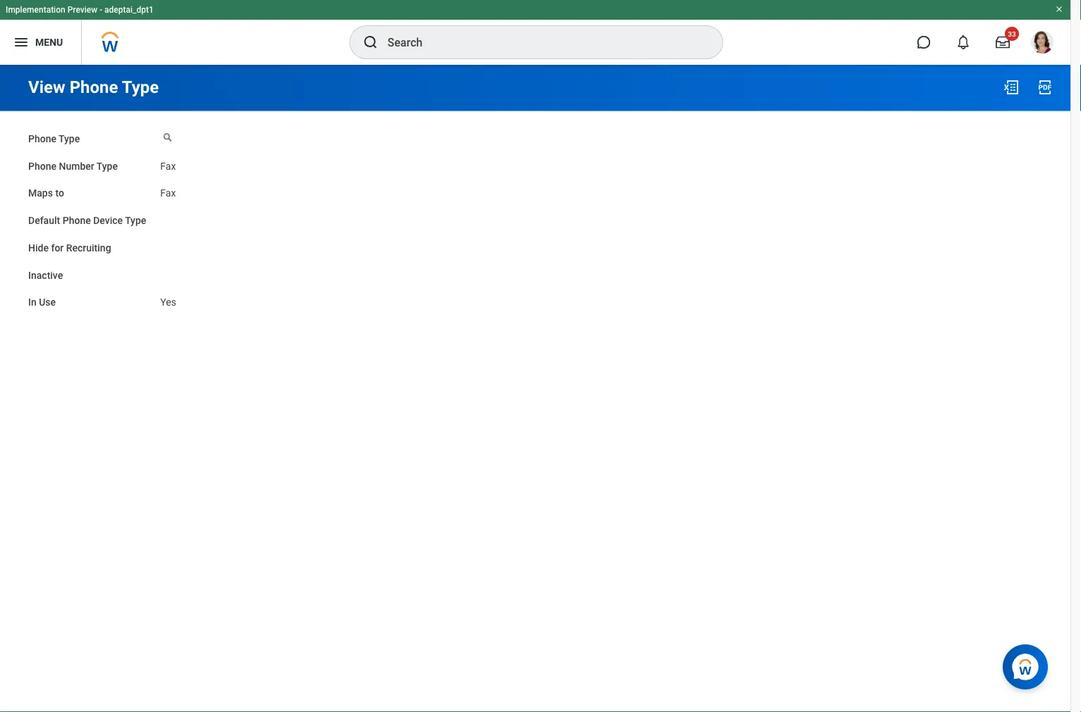 Task type: describe. For each thing, give the bounding box(es) containing it.
view
[[28, 77, 65, 97]]

menu
[[35, 36, 63, 48]]

inbox large image
[[996, 35, 1010, 49]]

close environment banner image
[[1055, 5, 1063, 13]]

default
[[28, 215, 60, 227]]

-
[[100, 5, 102, 15]]

inactive
[[28, 270, 63, 281]]

33
[[1008, 30, 1016, 38]]

maps to
[[28, 188, 64, 199]]

notifications large image
[[956, 35, 970, 49]]

phone number type
[[28, 160, 118, 172]]

Search Workday  search field
[[387, 27, 694, 58]]

profile logan mcneil image
[[1031, 31, 1054, 56]]

in use
[[28, 297, 56, 309]]

phone type
[[28, 133, 80, 145]]

fax element
[[160, 185, 176, 199]]

default phone device type
[[28, 215, 146, 227]]

fax for fax element
[[160, 188, 176, 199]]



Task type: locate. For each thing, give the bounding box(es) containing it.
33 button
[[987, 27, 1019, 58]]

recruiting
[[66, 242, 111, 254]]

phone right view on the top left of page
[[70, 77, 118, 97]]

type
[[122, 77, 159, 97], [59, 133, 80, 145], [96, 160, 118, 172], [125, 215, 146, 227]]

phone number type element
[[160, 152, 176, 173]]

phone up maps
[[28, 160, 56, 172]]

phone up the hide for recruiting
[[63, 215, 91, 227]]

device
[[93, 215, 123, 227]]

2 fax from the top
[[160, 188, 176, 199]]

view printable version (pdf) image
[[1037, 79, 1054, 96]]

phone
[[70, 77, 118, 97], [28, 133, 56, 145], [28, 160, 56, 172], [63, 215, 91, 227]]

export to excel image
[[1003, 79, 1020, 96]]

justify image
[[13, 34, 30, 51]]

number
[[59, 160, 94, 172]]

hide
[[28, 242, 49, 254]]

hide for recruiting
[[28, 242, 111, 254]]

to
[[55, 188, 64, 199]]

implementation preview -   adeptai_dpt1
[[6, 5, 154, 15]]

in use element
[[160, 288, 176, 309]]

1 fax from the top
[[160, 160, 176, 172]]

fax up fax element
[[160, 160, 176, 172]]

preview
[[67, 5, 97, 15]]

menu banner
[[0, 0, 1070, 65]]

in
[[28, 297, 36, 309]]

menu button
[[0, 20, 81, 65]]

use
[[39, 297, 56, 309]]

search image
[[362, 34, 379, 51]]

for
[[51, 242, 64, 254]]

adeptai_dpt1
[[104, 5, 154, 15]]

yes
[[160, 297, 176, 309]]

fax
[[160, 160, 176, 172], [160, 188, 176, 199]]

view phone type
[[28, 77, 159, 97]]

fax for phone number type element
[[160, 160, 176, 172]]

0 vertical spatial fax
[[160, 160, 176, 172]]

1 vertical spatial fax
[[160, 188, 176, 199]]

view phone type main content
[[0, 65, 1070, 323]]

phone up phone number type
[[28, 133, 56, 145]]

maps
[[28, 188, 53, 199]]

implementation
[[6, 5, 65, 15]]

fax down phone number type element
[[160, 188, 176, 199]]



Task type: vqa. For each thing, say whether or not it's contained in the screenshot.
Fax corresponding to Fax element
yes



